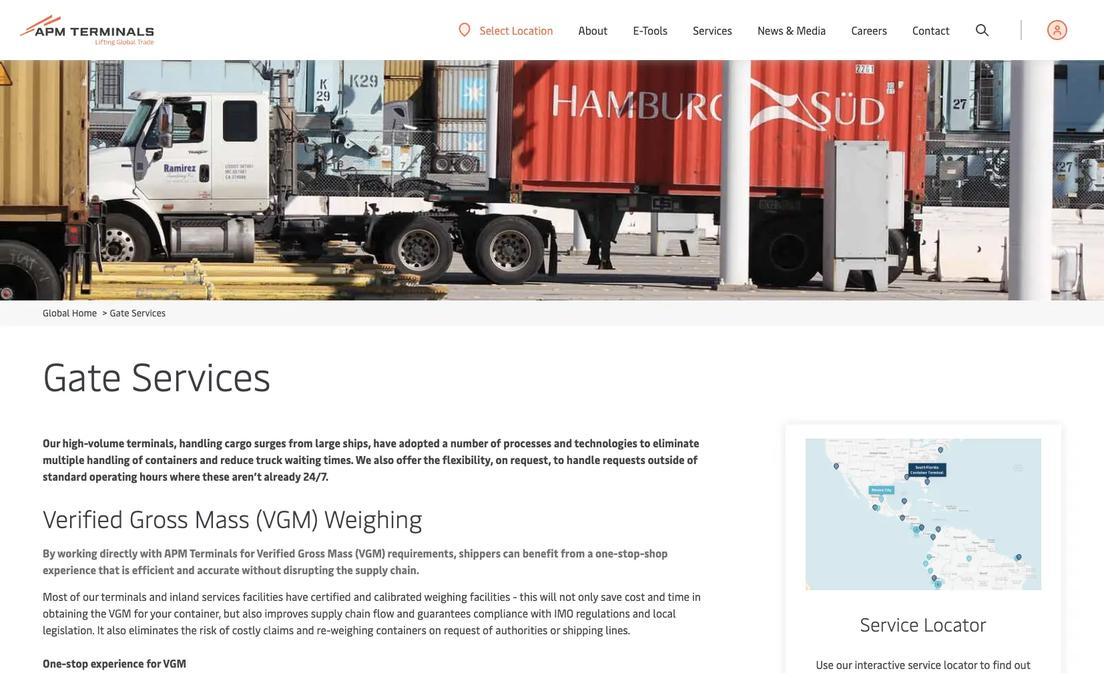 Task type: locate. For each thing, give the bounding box(es) containing it.
tools
[[643, 23, 668, 37]]

most of our terminals and inland services facilities have certified and calibrated weighing facilities - this will not only save cost and time in obtaining the vgm for your container, but also improves supply chain flow and guarantees compliance with imo regulations and local legislation. it also eliminates the risk of costly claims and re-weighing containers on request of authorities or shipping lines.
[[43, 589, 701, 637]]

0 vertical spatial mass
[[195, 502, 250, 534]]

1 vertical spatial with
[[531, 606, 552, 621]]

service locator
[[861, 611, 987, 636]]

and up local
[[648, 589, 666, 604]]

our
[[43, 436, 60, 450]]

and up chain
[[354, 589, 372, 604]]

re-
[[317, 623, 331, 637]]

our
[[83, 589, 99, 604], [837, 657, 853, 672]]

1 horizontal spatial containers
[[376, 623, 427, 637]]

weighing down chain
[[331, 623, 374, 637]]

and
[[554, 436, 573, 450], [200, 452, 218, 467], [177, 562, 195, 577], [149, 589, 167, 604], [354, 589, 372, 604], [648, 589, 666, 604], [397, 606, 415, 621], [633, 606, 651, 621], [297, 623, 314, 637]]

1 vertical spatial experience
[[91, 656, 144, 671]]

stop-
[[618, 546, 645, 560]]

vgm down terminals
[[109, 606, 131, 621]]

0 horizontal spatial mass
[[195, 502, 250, 534]]

working
[[57, 546, 97, 560]]

our up obtaining
[[83, 589, 99, 604]]

inland
[[170, 589, 199, 604]]

high-
[[63, 436, 88, 450]]

also right we
[[374, 452, 394, 467]]

0 vertical spatial for
[[240, 546, 255, 560]]

most
[[43, 589, 67, 604]]

multiple
[[43, 452, 85, 467]]

0 horizontal spatial supply
[[311, 606, 343, 621]]

1 horizontal spatial from
[[561, 546, 585, 560]]

for up without
[[240, 546, 255, 560]]

gate
[[110, 307, 129, 319], [43, 349, 122, 401]]

handle
[[567, 452, 601, 467]]

on inside our high-volume terminals, handling cargo surges from large ships, have adopted a number of processes and technologies to eliminate multiple handling of containers and reduce truck waiting times. we also offer the flexibility, on request, to handle requests outside of standard operating hours where these aren't already 24/7.
[[496, 452, 508, 467]]

and down calibrated
[[397, 606, 415, 621]]

0 vertical spatial also
[[374, 452, 394, 467]]

a left 'one-' at the bottom right
[[588, 546, 594, 560]]

the up certified
[[337, 562, 353, 577]]

facilities down without
[[243, 589, 283, 604]]

0 horizontal spatial a
[[443, 436, 448, 450]]

imo
[[555, 606, 574, 621]]

and up handle
[[554, 436, 573, 450]]

1 horizontal spatial vgm
[[163, 656, 186, 671]]

handling up these
[[179, 436, 222, 450]]

1 vertical spatial to
[[554, 452, 565, 467]]

a inside by working directly with apm terminals for verified gross mass (vgm) requirements, shippers can benefit from a one-stop-shop experience that is efficient and accurate without disrupting the supply chain.
[[588, 546, 594, 560]]

obtaining
[[43, 606, 88, 621]]

with down will
[[531, 606, 552, 621]]

also right the it
[[107, 623, 126, 637]]

have right ships,
[[374, 436, 397, 450]]

terminals,
[[127, 436, 177, 450]]

experience inside by working directly with apm terminals for verified gross mass (vgm) requirements, shippers can benefit from a one-stop-shop experience that is efficient and accurate without disrupting the supply chain.
[[43, 562, 96, 577]]

2 horizontal spatial also
[[374, 452, 394, 467]]

1 horizontal spatial have
[[374, 436, 397, 450]]

1 horizontal spatial also
[[243, 606, 262, 621]]

location
[[512, 22, 553, 37]]

0 horizontal spatial containers
[[145, 452, 197, 467]]

with up efficient at the bottom left
[[140, 546, 162, 560]]

use
[[817, 657, 834, 672]]

benefit
[[523, 546, 559, 560]]

supply up re-
[[311, 606, 343, 621]]

1 horizontal spatial to
[[640, 436, 651, 450]]

0 horizontal spatial on
[[429, 623, 441, 637]]

1 vertical spatial mass
[[328, 546, 353, 560]]

our right use
[[837, 657, 853, 672]]

also up costly
[[243, 606, 262, 621]]

with inside by working directly with apm terminals for verified gross mass (vgm) requirements, shippers can benefit from a one-stop-shop experience that is efficient and accurate without disrupting the supply chain.
[[140, 546, 162, 560]]

also inside our high-volume terminals, handling cargo surges from large ships, have adopted a number of processes and technologies to eliminate multiple handling of containers and reduce truck waiting times. we also offer the flexibility, on request, to handle requests outside of standard operating hours where these aren't already 24/7.
[[374, 452, 394, 467]]

(vgm)
[[256, 502, 319, 534]]

2 horizontal spatial to
[[981, 657, 991, 672]]

but
[[224, 606, 240, 621]]

e-
[[634, 23, 643, 37]]

1 vertical spatial services
[[132, 307, 166, 319]]

regulations
[[576, 606, 630, 621]]

1 vertical spatial from
[[561, 546, 585, 560]]

select
[[480, 22, 510, 37]]

0 vertical spatial from
[[289, 436, 313, 450]]

containers up where
[[145, 452, 197, 467]]

news & media
[[758, 23, 827, 37]]

1 horizontal spatial our
[[837, 657, 853, 672]]

news & media button
[[758, 0, 827, 60]]

of
[[491, 436, 501, 450], [132, 452, 143, 467], [688, 452, 698, 467], [70, 589, 80, 604], [219, 623, 230, 637], [483, 623, 493, 637]]

times.
[[324, 452, 354, 467]]

0 vertical spatial vgm
[[109, 606, 131, 621]]

from right benefit
[[561, 546, 585, 560]]

0 horizontal spatial also
[[107, 623, 126, 637]]

local
[[653, 606, 676, 621]]

adopted
[[399, 436, 440, 450]]

standard
[[43, 469, 87, 484]]

1 horizontal spatial mass
[[328, 546, 353, 560]]

claims
[[263, 623, 294, 637]]

1 vertical spatial also
[[243, 606, 262, 621]]

supply inside most of our terminals and inland services facilities have certified and calibrated weighing facilities - this will not only save cost and time in obtaining the vgm for your container, but also improves supply chain flow and guarantees compliance with imo regulations and local legislation. it also eliminates the risk of costly claims and re-weighing containers on request of authorities or shipping lines.
[[311, 606, 343, 621]]

have up the improves
[[286, 589, 308, 604]]

use our interactive service locator to find out
[[808, 657, 1040, 673]]

vgm
[[109, 606, 131, 621], [163, 656, 186, 671]]

costly
[[232, 623, 261, 637]]

find services offered by apm terminals globally image
[[806, 439, 1042, 590]]

operating
[[89, 469, 137, 484]]

0 vertical spatial a
[[443, 436, 448, 450]]

of down terminals, in the left bottom of the page
[[132, 452, 143, 467]]

1 vertical spatial weighing
[[331, 623, 374, 637]]

0 vertical spatial containers
[[145, 452, 197, 467]]

0 horizontal spatial weighing
[[331, 623, 374, 637]]

on down guarantees
[[429, 623, 441, 637]]

have inside most of our terminals and inland services facilities have certified and calibrated weighing facilities - this will not only save cost and time in obtaining the vgm for your container, but also improves supply chain flow and guarantees compliance with imo regulations and local legislation. it also eliminates the risk of costly claims and re-weighing containers on request of authorities or shipping lines.
[[286, 589, 308, 604]]

1 vertical spatial on
[[429, 623, 441, 637]]

1 vertical spatial handling
[[87, 452, 130, 467]]

&
[[787, 23, 794, 37]]

with
[[140, 546, 162, 560], [531, 606, 552, 621]]

2 vertical spatial to
[[981, 657, 991, 672]]

0 horizontal spatial from
[[289, 436, 313, 450]]

not
[[560, 589, 576, 604]]

0 horizontal spatial with
[[140, 546, 162, 560]]

global home link
[[43, 307, 97, 319]]

1 vertical spatial vgm
[[163, 656, 186, 671]]

facilities
[[243, 589, 283, 604], [470, 589, 511, 604]]

supply left "chain."
[[356, 562, 388, 577]]

0 vertical spatial weighing
[[425, 589, 468, 604]]

shippers
[[459, 546, 501, 560]]

containers down the flow
[[376, 623, 427, 637]]

facilities up 'compliance'
[[470, 589, 511, 604]]

terminals
[[190, 546, 238, 560]]

mass up terminals at the left bottom of the page
[[195, 502, 250, 534]]

where
[[170, 469, 200, 484]]

to left handle
[[554, 452, 565, 467]]

1 vertical spatial have
[[286, 589, 308, 604]]

0 horizontal spatial our
[[83, 589, 99, 604]]

1 vertical spatial gate
[[43, 349, 122, 401]]

1 horizontal spatial on
[[496, 452, 508, 467]]

0 horizontal spatial have
[[286, 589, 308, 604]]

and left re-
[[297, 623, 314, 637]]

on left request,
[[496, 452, 508, 467]]

we
[[356, 452, 372, 467]]

your
[[150, 606, 171, 621]]

0 vertical spatial supply
[[356, 562, 388, 577]]

offer
[[397, 452, 422, 467]]

global
[[43, 307, 70, 319]]

time
[[668, 589, 690, 604]]

for down eliminates
[[146, 656, 161, 671]]

risk
[[200, 623, 217, 637]]

gate right '>'
[[110, 307, 129, 319]]

the down adopted
[[424, 452, 440, 467]]

1 vertical spatial containers
[[376, 623, 427, 637]]

legislation.
[[43, 623, 95, 637]]

from up waiting
[[289, 436, 313, 450]]

1 vertical spatial for
[[134, 606, 148, 621]]

experience down working
[[43, 562, 96, 577]]

eliminate
[[653, 436, 700, 450]]

vgm down eliminates
[[163, 656, 186, 671]]

0 vertical spatial our
[[83, 589, 99, 604]]

0 vertical spatial handling
[[179, 436, 222, 450]]

0 horizontal spatial vgm
[[109, 606, 131, 621]]

1 vertical spatial our
[[837, 657, 853, 672]]

efficient
[[132, 562, 174, 577]]

also
[[374, 452, 394, 467], [243, 606, 262, 621], [107, 623, 126, 637]]

already
[[264, 469, 301, 484]]

the inside by working directly with apm terminals for verified gross mass (vgm) requirements, shippers can benefit from a one-stop-shop experience that is efficient and accurate without disrupting the supply chain.
[[337, 562, 353, 577]]

weighing up guarantees
[[425, 589, 468, 604]]

experience down the it
[[91, 656, 144, 671]]

and down the 'apm'
[[177, 562, 195, 577]]

for left your
[[134, 606, 148, 621]]

by
[[43, 546, 55, 560]]

and up your
[[149, 589, 167, 604]]

on
[[496, 452, 508, 467], [429, 623, 441, 637]]

outside
[[648, 452, 685, 467]]

to up requests
[[640, 436, 651, 450]]

reduce
[[220, 452, 254, 467]]

0 vertical spatial with
[[140, 546, 162, 560]]

1 horizontal spatial a
[[588, 546, 594, 560]]

services
[[694, 23, 733, 37], [132, 307, 166, 319], [132, 349, 271, 401]]

0 horizontal spatial facilities
[[243, 589, 283, 604]]

1 horizontal spatial with
[[531, 606, 552, 621]]

0 vertical spatial have
[[374, 436, 397, 450]]

services button
[[694, 0, 733, 60]]

0 vertical spatial experience
[[43, 562, 96, 577]]

our inside use our interactive service locator to find out
[[837, 657, 853, 672]]

mass right gross
[[328, 546, 353, 560]]

chain
[[345, 606, 371, 621]]

experience
[[43, 562, 96, 577], [91, 656, 144, 671]]

a left "number"
[[443, 436, 448, 450]]

1 horizontal spatial facilities
[[470, 589, 511, 604]]

0 vertical spatial on
[[496, 452, 508, 467]]

of down 'compliance'
[[483, 623, 493, 637]]

contact
[[913, 23, 951, 37]]

0 horizontal spatial handling
[[87, 452, 130, 467]]

1 vertical spatial supply
[[311, 606, 343, 621]]

to left find
[[981, 657, 991, 672]]

gate down home
[[43, 349, 122, 401]]

handling down volume
[[87, 452, 130, 467]]

chain.
[[391, 562, 420, 577]]

handling
[[179, 436, 222, 450], [87, 452, 130, 467]]

1 horizontal spatial weighing
[[425, 589, 468, 604]]

1 vertical spatial a
[[588, 546, 594, 560]]

mass inside by working directly with apm terminals for verified gross mass (vgm) requirements, shippers can benefit from a one-stop-shop experience that is efficient and accurate without disrupting the supply chain.
[[328, 546, 353, 560]]

supply
[[356, 562, 388, 577], [311, 606, 343, 621]]

1 horizontal spatial supply
[[356, 562, 388, 577]]



Task type: describe. For each thing, give the bounding box(es) containing it.
stop
[[66, 656, 88, 671]]

waiting
[[285, 452, 321, 467]]

trucks loading at apm terminals by pre-appointment system image
[[0, 60, 1105, 301]]

0 vertical spatial services
[[694, 23, 733, 37]]

2 vertical spatial services
[[132, 349, 271, 401]]

large
[[315, 436, 341, 450]]

hours
[[140, 469, 168, 484]]

save
[[601, 589, 623, 604]]

select location button
[[459, 22, 553, 37]]

locator
[[944, 657, 978, 672]]

verified gross mass (vgm) weighing
[[43, 502, 422, 534]]

this
[[520, 589, 538, 604]]

compliance
[[474, 606, 528, 621]]

number
[[451, 436, 488, 450]]

have inside our high-volume terminals, handling cargo surges from large ships, have adopted a number of processes and technologies to eliminate multiple handling of containers and reduce truck waiting times. we also offer the flexibility, on request, to handle requests outside of standard operating hours where these aren't already 24/7.
[[374, 436, 397, 450]]

supply inside by working directly with apm terminals for verified gross mass (vgm) requirements, shippers can benefit from a one-stop-shop experience that is efficient and accurate without disrupting the supply chain.
[[356, 562, 388, 577]]

one-
[[596, 546, 618, 560]]

select location
[[480, 22, 553, 37]]

e-tools
[[634, 23, 668, 37]]

0 vertical spatial to
[[640, 436, 651, 450]]

home
[[72, 307, 97, 319]]

0 vertical spatial gate
[[110, 307, 129, 319]]

containers inside most of our terminals and inland services facilities have certified and calibrated weighing facilities - this will not only save cost and time in obtaining the vgm for your container, but also improves supply chain flow and guarantees compliance with imo regulations and local legislation. it also eliminates the risk of costly claims and re-weighing containers on request of authorities or shipping lines.
[[376, 623, 427, 637]]

from inside by working directly with apm terminals for verified gross mass (vgm) requirements, shippers can benefit from a one-stop-shop experience that is efficient and accurate without disrupting the supply chain.
[[561, 546, 585, 560]]

with inside most of our terminals and inland services facilities have certified and calibrated weighing facilities - this will not only save cost and time in obtaining the vgm for your container, but also improves supply chain flow and guarantees compliance with imo regulations and local legislation. it also eliminates the risk of costly claims and re-weighing containers on request of authorities or shipping lines.
[[531, 606, 552, 621]]

eliminates
[[129, 623, 179, 637]]

only
[[578, 589, 599, 604]]

on inside most of our terminals and inland services facilities have certified and calibrated weighing facilities - this will not only save cost and time in obtaining the vgm for your container, but also improves supply chain flow and guarantees compliance with imo regulations and local legislation. it also eliminates the risk of costly claims and re-weighing containers on request of authorities or shipping lines.
[[429, 623, 441, 637]]

interactive
[[855, 657, 906, 672]]

e-tools button
[[634, 0, 668, 60]]

for inside by working directly with apm terminals for verified gross mass (vgm) requirements, shippers can benefit from a one-stop-shop experience that is efficient and accurate without disrupting the supply chain.
[[240, 546, 255, 560]]

accurate
[[197, 562, 240, 577]]

in
[[693, 589, 701, 604]]

disrupting
[[283, 562, 334, 577]]

and inside by working directly with apm terminals for verified gross mass (vgm) requirements, shippers can benefit from a one-stop-shop experience that is efficient and accurate without disrupting the supply chain.
[[177, 562, 195, 577]]

is
[[122, 562, 130, 577]]

1 facilities from the left
[[243, 589, 283, 604]]

guarantees
[[418, 606, 471, 621]]

directly
[[100, 546, 138, 560]]

for inside most of our terminals and inland services facilities have certified and calibrated weighing facilities - this will not only save cost and time in obtaining the vgm for your container, but also improves supply chain flow and guarantees compliance with imo regulations and local legislation. it also eliminates the risk of costly claims and re-weighing containers on request of authorities or shipping lines.
[[134, 606, 148, 621]]

the inside our high-volume terminals, handling cargo surges from large ships, have adopted a number of processes and technologies to eliminate multiple handling of containers and reduce truck waiting times. we also offer the flexibility, on request, to handle requests outside of standard operating hours where these aren't already 24/7.
[[424, 452, 440, 467]]

vgm inside most of our terminals and inland services facilities have certified and calibrated weighing facilities - this will not only save cost and time in obtaining the vgm for your container, but also improves supply chain flow and guarantees compliance with imo regulations and local legislation. it also eliminates the risk of costly claims and re-weighing containers on request of authorities or shipping lines.
[[109, 606, 131, 621]]

these
[[202, 469, 230, 484]]

of right risk
[[219, 623, 230, 637]]

to inside use our interactive service locator to find out
[[981, 657, 991, 672]]

our high-volume terminals, handling cargo surges from large ships, have adopted a number of processes and technologies to eliminate multiple handling of containers and reduce truck waiting times. we also offer the flexibility, on request, to handle requests outside of standard operating hours where these aren't already 24/7.
[[43, 436, 700, 484]]

volume
[[88, 436, 124, 450]]

1 horizontal spatial handling
[[179, 436, 222, 450]]

>
[[103, 307, 107, 319]]

2 facilities from the left
[[470, 589, 511, 604]]

of right "number"
[[491, 436, 501, 450]]

technologies
[[575, 436, 638, 450]]

media
[[797, 23, 827, 37]]

the up the it
[[90, 606, 107, 621]]

terminals
[[101, 589, 147, 604]]

services
[[202, 589, 240, 604]]

locator
[[924, 611, 987, 636]]

gate services
[[43, 349, 271, 401]]

request
[[444, 623, 480, 637]]

it
[[97, 623, 104, 637]]

authorities
[[496, 623, 548, 637]]

global home > gate services
[[43, 307, 166, 319]]

aren't
[[232, 469, 262, 484]]

will
[[540, 589, 557, 604]]

a inside our high-volume terminals, handling cargo surges from large ships, have adopted a number of processes and technologies to eliminate multiple handling of containers and reduce truck waiting times. we also offer the flexibility, on request, to handle requests outside of standard operating hours where these aren't already 24/7.
[[443, 436, 448, 450]]

out
[[1015, 657, 1031, 672]]

of down eliminate
[[688, 452, 698, 467]]

one-stop experience for vgm
[[43, 656, 186, 671]]

improves
[[265, 606, 309, 621]]

or
[[551, 623, 560, 637]]

shipping
[[563, 623, 603, 637]]

2 vertical spatial for
[[146, 656, 161, 671]]

our inside most of our terminals and inland services facilities have certified and calibrated weighing facilities - this will not only save cost and time in obtaining the vgm for your container, but also improves supply chain flow and guarantees compliance with imo regulations and local legislation. it also eliminates the risk of costly claims and re-weighing containers on request of authorities or shipping lines.
[[83, 589, 99, 604]]

verified gross
[[43, 502, 188, 534]]

cargo
[[225, 436, 252, 450]]

(vgm) requirements,
[[355, 546, 457, 560]]

0 horizontal spatial to
[[554, 452, 565, 467]]

find
[[993, 657, 1012, 672]]

by working directly with apm terminals for verified gross mass (vgm) requirements, shippers can benefit from a one-stop-shop experience that is efficient and accurate without disrupting the supply chain.
[[43, 546, 668, 577]]

container,
[[174, 606, 221, 621]]

careers
[[852, 23, 888, 37]]

and up these
[[200, 452, 218, 467]]

service
[[861, 611, 920, 636]]

gross
[[298, 546, 325, 560]]

ships,
[[343, 436, 371, 450]]

weighing
[[324, 502, 422, 534]]

containers inside our high-volume terminals, handling cargo surges from large ships, have adopted a number of processes and technologies to eliminate multiple handling of containers and reduce truck waiting times. we also offer the flexibility, on request, to handle requests outside of standard operating hours where these aren't already 24/7.
[[145, 452, 197, 467]]

flexibility,
[[443, 452, 494, 467]]

from inside our high-volume terminals, handling cargo surges from large ships, have adopted a number of processes and technologies to eliminate multiple handling of containers and reduce truck waiting times. we also offer the flexibility, on request, to handle requests outside of standard operating hours where these aren't already 24/7.
[[289, 436, 313, 450]]

flow
[[373, 606, 395, 621]]

contact button
[[913, 0, 951, 60]]

careers button
[[852, 0, 888, 60]]

and down cost
[[633, 606, 651, 621]]

of up obtaining
[[70, 589, 80, 604]]

about
[[579, 23, 608, 37]]

surges
[[254, 436, 286, 450]]

the down container,
[[181, 623, 197, 637]]

2 vertical spatial also
[[107, 623, 126, 637]]

can
[[503, 546, 520, 560]]

one-
[[43, 656, 66, 671]]



Task type: vqa. For each thing, say whether or not it's contained in the screenshot.
freeport
no



